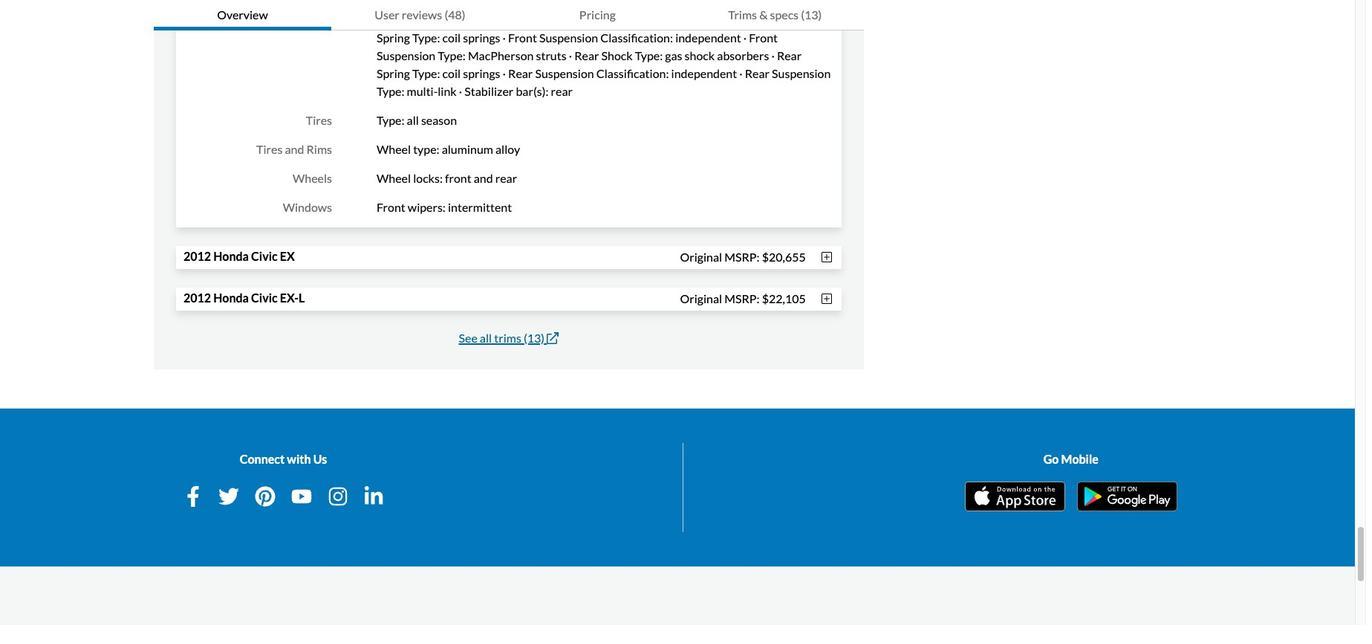 Task type: vqa. For each thing, say whether or not it's contained in the screenshot.
the bottom 'Shock'
yes



Task type: locate. For each thing, give the bounding box(es) containing it.
1 vertical spatial shock
[[685, 48, 715, 62]]

coil up link
[[443, 66, 461, 80]]

type:
[[433, 13, 461, 27], [633, 13, 661, 27], [413, 30, 440, 45], [438, 48, 466, 62], [635, 48, 663, 62], [413, 66, 440, 80], [377, 84, 405, 98], [377, 113, 405, 127]]

tires left rims
[[256, 142, 283, 156]]

1 vertical spatial original
[[680, 291, 723, 305]]

msrp: for $20,655
[[725, 249, 760, 263]]

rear right bar(s): on the left top of the page
[[551, 84, 573, 98]]

shock
[[683, 13, 713, 27], [685, 48, 715, 62]]

connect with us
[[240, 452, 327, 466]]

coil
[[443, 30, 461, 45], [443, 66, 461, 80]]

0 vertical spatial spring
[[377, 30, 410, 45]]

2 spring from the top
[[377, 66, 410, 80]]

pricing tab
[[509, 0, 687, 30]]

1 honda from the top
[[213, 249, 249, 263]]

tires for tires
[[306, 113, 332, 127]]

control
[[495, 13, 533, 27]]

civic left ex-
[[251, 291, 278, 305]]

wheel locks: front and rear
[[377, 171, 517, 185]]

0 vertical spatial coil
[[443, 30, 461, 45]]

1 vertical spatial wheel
[[377, 171, 411, 185]]

spring up the multi-
[[377, 66, 410, 80]]

2012 honda civic ex-l
[[184, 291, 305, 305]]

1 vertical spatial tires
[[256, 142, 283, 156]]

rear
[[551, 84, 573, 98], [496, 171, 517, 185]]

1 horizontal spatial (13)
[[801, 7, 822, 22]]

(13) for trims & specs (13)
[[801, 7, 822, 22]]

2 original from the top
[[680, 291, 723, 305]]

1 vertical spatial honda
[[213, 291, 249, 305]]

see all trims (13)
[[459, 331, 545, 345]]

rear down alloy
[[496, 171, 517, 185]]

facebook image
[[183, 486, 203, 507]]

tires
[[306, 113, 332, 127], [256, 142, 283, 156]]

0 vertical spatial classification:
[[601, 30, 673, 45]]

stabilizer
[[465, 84, 514, 98]]

all left 'season'
[[407, 113, 419, 127]]

1 original from the top
[[680, 249, 723, 263]]

instagram image
[[328, 486, 348, 507]]

0 vertical spatial shock
[[683, 13, 713, 27]]

msrp:
[[725, 249, 760, 263], [725, 291, 760, 305]]

1 vertical spatial and
[[474, 171, 493, 185]]

1 horizontal spatial rear
[[551, 84, 573, 98]]

rear down specs
[[777, 48, 802, 62]]

0 vertical spatial springs
[[463, 30, 501, 45]]

front
[[377, 13, 406, 27], [569, 13, 597, 27], [775, 13, 804, 27], [508, 30, 537, 45], [749, 30, 778, 45], [377, 200, 406, 214]]

1 vertical spatial 2012
[[184, 291, 211, 305]]

1 vertical spatial independent
[[672, 66, 737, 80]]

independent
[[676, 30, 742, 45], [672, 66, 737, 80]]

0 vertical spatial honda
[[213, 249, 249, 263]]

suspension up the struts
[[540, 30, 598, 45]]

classification: down pricing tab on the top
[[597, 66, 669, 80]]

wheel left type:
[[377, 142, 411, 156]]

2012 down 2012 honda civic ex
[[184, 291, 211, 305]]

springs up stabilizer
[[463, 66, 501, 80]]

rear inside front arm type: lower control arms · front shock type: gas shock absorbers · front spring type: coil springs · front suspension classification: independent · front suspension type: macpherson struts · rear shock type: gas shock absorbers · rear spring type: coil springs · rear suspension classification: independent · rear suspension type: multi-link · stabilizer bar(s): rear
[[551, 84, 573, 98]]

honda down 2012 honda civic ex
[[213, 291, 249, 305]]

absorbers
[[716, 13, 768, 27], [717, 48, 770, 62]]

msrp: up original msrp: $22,105
[[725, 249, 760, 263]]

tires and rims
[[256, 142, 332, 156]]

honda up 2012 honda civic ex-l
[[213, 249, 249, 263]]

1 vertical spatial msrp:
[[725, 291, 760, 305]]

tires up rims
[[306, 113, 332, 127]]

1 horizontal spatial tires
[[306, 113, 332, 127]]

1 vertical spatial classification:
[[597, 66, 669, 80]]

original down original msrp: $20,655
[[680, 291, 723, 305]]

msrp: down original msrp: $20,655
[[725, 291, 760, 305]]

and
[[285, 142, 304, 156], [474, 171, 493, 185]]

shock right arms at the left top
[[600, 13, 631, 27]]

and left rims
[[285, 142, 304, 156]]

go mobile
[[1044, 452, 1099, 466]]

type: left the multi-
[[377, 84, 405, 98]]

1 civic from the top
[[251, 249, 278, 263]]

rear
[[575, 48, 599, 62], [777, 48, 802, 62], [508, 66, 533, 80], [745, 66, 770, 80]]

2 msrp: from the top
[[725, 291, 760, 305]]

0 vertical spatial tires
[[306, 113, 332, 127]]

classification: down 'pricing'
[[601, 30, 673, 45]]

front down control
[[508, 30, 537, 45]]

(13) left external link "image"
[[524, 331, 545, 345]]

type: left 'season'
[[377, 113, 405, 127]]

0 vertical spatial (13)
[[801, 7, 822, 22]]

·
[[563, 13, 566, 27], [770, 13, 773, 27], [503, 30, 506, 45], [744, 30, 747, 45], [569, 48, 572, 62], [772, 48, 775, 62], [503, 66, 506, 80], [740, 66, 743, 80], [459, 84, 462, 98]]

2 wheel from the top
[[377, 171, 411, 185]]

&
[[760, 7, 768, 22]]

coil down (48)
[[443, 30, 461, 45]]

suspension down the struts
[[535, 66, 594, 80]]

1 vertical spatial (13)
[[524, 331, 545, 345]]

civic
[[251, 249, 278, 263], [251, 291, 278, 305]]

(13) right specs
[[801, 7, 822, 22]]

1 vertical spatial shock
[[602, 48, 633, 62]]

1 vertical spatial coil
[[443, 66, 461, 80]]

0 horizontal spatial tires
[[256, 142, 283, 156]]

type: right arm
[[433, 13, 461, 27]]

2012 up 2012 honda civic ex-l
[[184, 249, 211, 263]]

overview
[[217, 7, 268, 22]]

tab list
[[154, 0, 864, 30]]

1 vertical spatial civic
[[251, 291, 278, 305]]

wheel left the locks:
[[377, 171, 411, 185]]

1 wheel from the top
[[377, 142, 411, 156]]

wheel type: aluminum alloy
[[377, 142, 520, 156]]

original up original msrp: $22,105
[[680, 249, 723, 263]]

original msrp: $22,105
[[680, 291, 806, 305]]

0 horizontal spatial (13)
[[524, 331, 545, 345]]

0 vertical spatial 2012
[[184, 249, 211, 263]]

all
[[407, 113, 419, 127], [480, 331, 492, 345]]

1 horizontal spatial all
[[480, 331, 492, 345]]

all right see
[[480, 331, 492, 345]]

1 msrp: from the top
[[725, 249, 760, 263]]

(13) for see all trims (13)
[[524, 331, 545, 345]]

0 vertical spatial gas
[[663, 13, 681, 27]]

wheel
[[377, 142, 411, 156], [377, 171, 411, 185]]

0 horizontal spatial all
[[407, 113, 419, 127]]

2012
[[184, 249, 211, 263], [184, 291, 211, 305]]

1 2012 from the top
[[184, 249, 211, 263]]

2 civic from the top
[[251, 291, 278, 305]]

and right front
[[474, 171, 493, 185]]

0 vertical spatial independent
[[676, 30, 742, 45]]

2 coil from the top
[[443, 66, 461, 80]]

shock
[[600, 13, 631, 27], [602, 48, 633, 62]]

macpherson
[[468, 48, 534, 62]]

honda
[[213, 249, 249, 263], [213, 291, 249, 305]]

arm
[[408, 13, 431, 27]]

absorbers down trims
[[717, 48, 770, 62]]

spring
[[377, 30, 410, 45], [377, 66, 410, 80]]

1 vertical spatial gas
[[665, 48, 683, 62]]

0 vertical spatial civic
[[251, 249, 278, 263]]

original
[[680, 249, 723, 263], [680, 291, 723, 305]]

absorbers left specs
[[716, 13, 768, 27]]

0 vertical spatial and
[[285, 142, 304, 156]]

link
[[438, 84, 457, 98]]

type: up the multi-
[[413, 66, 440, 80]]

trims & specs (13) tab
[[687, 0, 864, 30]]

shock down pricing tab on the top
[[602, 48, 633, 62]]

springs down lower in the left top of the page
[[463, 30, 501, 45]]

connect
[[240, 452, 285, 466]]

plus square image
[[820, 251, 834, 263]]

all for type:
[[407, 113, 419, 127]]

suspension down arm
[[377, 48, 436, 62]]

rims
[[307, 142, 332, 156]]

0 vertical spatial wheel
[[377, 142, 411, 156]]

spring down user
[[377, 30, 410, 45]]

0 vertical spatial rear
[[551, 84, 573, 98]]

1 vertical spatial springs
[[463, 66, 501, 80]]

civic left ex
[[251, 249, 278, 263]]

gas
[[663, 13, 681, 27], [665, 48, 683, 62]]

classification:
[[601, 30, 673, 45], [597, 66, 669, 80]]

2012 honda civic ex
[[184, 249, 295, 263]]

type:
[[413, 142, 440, 156]]

2012 for 2012 honda civic ex
[[184, 249, 211, 263]]

front arm type: lower control arms · front shock type: gas shock absorbers · front spring type: coil springs · front suspension classification: independent · front suspension type: macpherson struts · rear shock type: gas shock absorbers · rear spring type: coil springs · rear suspension classification: independent · rear suspension type: multi-link · stabilizer bar(s): rear
[[377, 13, 831, 98]]

1 vertical spatial rear
[[496, 171, 517, 185]]

pricing
[[580, 7, 616, 22]]

rear right the struts
[[575, 48, 599, 62]]

twitter image
[[219, 486, 240, 507]]

0 vertical spatial msrp:
[[725, 249, 760, 263]]

2 2012 from the top
[[184, 291, 211, 305]]

1 vertical spatial all
[[480, 331, 492, 345]]

type: right 'pricing'
[[633, 13, 661, 27]]

type: all season
[[377, 113, 457, 127]]

msrp: for $22,105
[[725, 291, 760, 305]]

(13) inside tab
[[801, 7, 822, 22]]

tab list containing overview
[[154, 0, 864, 30]]

1 vertical spatial spring
[[377, 66, 410, 80]]

(13)
[[801, 7, 822, 22], [524, 331, 545, 345]]

suspension
[[273, 13, 332, 27], [540, 30, 598, 45], [377, 48, 436, 62], [535, 66, 594, 80], [772, 66, 831, 80]]

springs
[[463, 30, 501, 45], [463, 66, 501, 80]]

1 vertical spatial absorbers
[[717, 48, 770, 62]]

0 vertical spatial original
[[680, 249, 723, 263]]

lower
[[463, 13, 493, 27]]

0 vertical spatial all
[[407, 113, 419, 127]]

0 horizontal spatial and
[[285, 142, 304, 156]]

2 honda from the top
[[213, 291, 249, 305]]



Task type: describe. For each thing, give the bounding box(es) containing it.
linkedin image
[[364, 486, 385, 507]]

civic for ex
[[251, 249, 278, 263]]

original for original msrp: $20,655
[[680, 249, 723, 263]]

trims & specs (13)
[[729, 7, 822, 22]]

front right &
[[775, 13, 804, 27]]

type: down arm
[[413, 30, 440, 45]]

wipers:
[[408, 200, 446, 214]]

overview tab
[[154, 0, 331, 30]]

season
[[421, 113, 457, 127]]

0 vertical spatial shock
[[600, 13, 631, 27]]

1 springs from the top
[[463, 30, 501, 45]]

0 horizontal spatial rear
[[496, 171, 517, 185]]

mobile
[[1062, 452, 1099, 466]]

youtube image
[[291, 486, 312, 507]]

type: down pricing tab on the top
[[635, 48, 663, 62]]

1 coil from the top
[[443, 30, 461, 45]]

suspension down specs
[[772, 66, 831, 80]]

2 springs from the top
[[463, 66, 501, 80]]

ex
[[280, 249, 295, 263]]

l
[[299, 291, 305, 305]]

windows
[[283, 200, 332, 214]]

front right arms at the left top
[[569, 13, 597, 27]]

rear down &
[[745, 66, 770, 80]]

ex-
[[280, 291, 299, 305]]

user
[[375, 7, 400, 22]]

original for original msrp: $22,105
[[680, 291, 723, 305]]

get it on google play image
[[1078, 482, 1178, 511]]

plus square image
[[820, 293, 834, 305]]

reviews
[[402, 7, 442, 22]]

intermittent
[[448, 200, 512, 214]]

suspension right overview
[[273, 13, 332, 27]]

front down &
[[749, 30, 778, 45]]

wheel for wheel locks: front and rear
[[377, 171, 411, 185]]

see all trims (13) link
[[459, 331, 559, 345]]

pinterest image
[[255, 486, 276, 507]]

alloy
[[496, 142, 520, 156]]

honda for 2012 honda civic ex
[[213, 249, 249, 263]]

type: up link
[[438, 48, 466, 62]]

$20,655
[[762, 249, 806, 263]]

1 spring from the top
[[377, 30, 410, 45]]

front left wipers:
[[377, 200, 406, 214]]

multi-
[[407, 84, 438, 98]]

front
[[445, 171, 472, 185]]

aluminum
[[442, 142, 493, 156]]

honda for 2012 honda civic ex-l
[[213, 291, 249, 305]]

wheel for wheel type: aluminum alloy
[[377, 142, 411, 156]]

rear up bar(s): on the left top of the page
[[508, 66, 533, 80]]

all for see
[[480, 331, 492, 345]]

external link image
[[547, 332, 559, 344]]

front wipers: intermittent
[[377, 200, 512, 214]]

(48)
[[445, 7, 466, 22]]

wheels
[[293, 171, 332, 185]]

0 vertical spatial absorbers
[[716, 13, 768, 27]]

trims
[[494, 331, 522, 345]]

original msrp: $20,655
[[680, 249, 806, 263]]

struts
[[536, 48, 567, 62]]

see
[[459, 331, 478, 345]]

with
[[287, 452, 311, 466]]

locks:
[[413, 171, 443, 185]]

user reviews (48) tab
[[331, 0, 509, 30]]

download on the app store image
[[965, 482, 1066, 511]]

1 horizontal spatial and
[[474, 171, 493, 185]]

2012 for 2012 honda civic ex-l
[[184, 291, 211, 305]]

us
[[313, 452, 327, 466]]

front left arm
[[377, 13, 406, 27]]

$22,105
[[762, 291, 806, 305]]

bar(s):
[[516, 84, 549, 98]]

trims
[[729, 7, 757, 22]]

tires for tires and rims
[[256, 142, 283, 156]]

specs
[[770, 7, 799, 22]]

go
[[1044, 452, 1059, 466]]

arms
[[535, 13, 561, 27]]

user reviews (48)
[[375, 7, 466, 22]]

civic for ex-
[[251, 291, 278, 305]]



